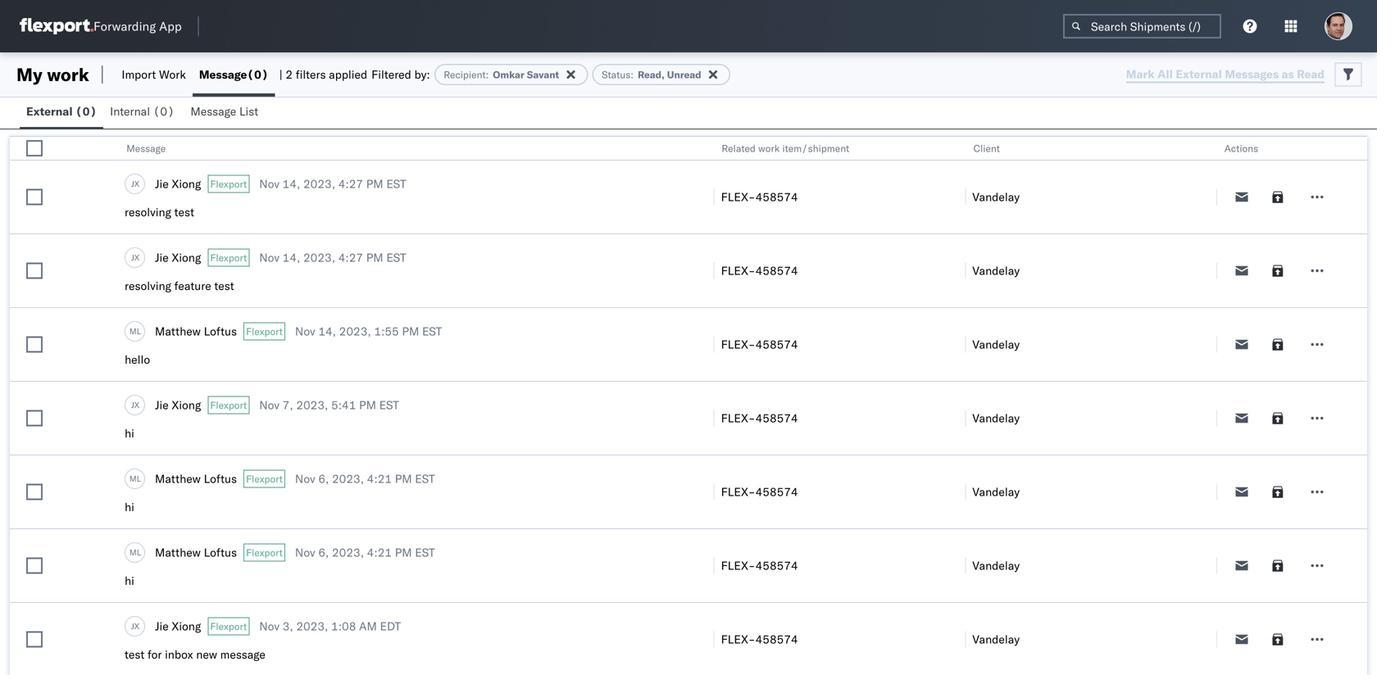 Task type: locate. For each thing, give the bounding box(es) containing it.
:
[[486, 68, 489, 81], [631, 68, 634, 81]]

2 4:27 from the top
[[338, 251, 363, 265]]

1 resolving from the top
[[125, 205, 171, 219]]

1 vertical spatial m l
[[129, 474, 141, 484]]

2 4:21 from the top
[[367, 546, 392, 560]]

0 vertical spatial test
[[174, 205, 194, 219]]

: left omkar
[[486, 68, 489, 81]]

2 flex- 458574 from the top
[[721, 264, 798, 278]]

j x up resolving test
[[131, 179, 140, 189]]

None checkbox
[[26, 189, 43, 205], [26, 263, 43, 279], [26, 337, 43, 353], [26, 410, 43, 427], [26, 484, 43, 501], [26, 189, 43, 205], [26, 263, 43, 279], [26, 337, 43, 353], [26, 410, 43, 427], [26, 484, 43, 501]]

2 j x from the top
[[131, 252, 140, 263]]

6, up the nov 3, 2023, 1:08 am edt
[[318, 546, 329, 560]]

5 vandelay from the top
[[973, 485, 1020, 499]]

1 hi from the top
[[125, 426, 134, 441]]

1 horizontal spatial work
[[759, 142, 780, 155]]

1 vertical spatial message
[[191, 104, 236, 118]]

0 horizontal spatial test
[[125, 648, 145, 662]]

j x down hello
[[131, 400, 140, 410]]

omkar
[[493, 68, 525, 81]]

flexport
[[210, 178, 247, 190], [210, 252, 247, 264], [246, 326, 283, 338], [210, 399, 247, 412], [246, 473, 283, 485], [246, 547, 283, 559], [210, 621, 247, 633]]

0 vertical spatial 4:21
[[367, 472, 392, 486]]

work right related
[[759, 142, 780, 155]]

3 hi from the top
[[125, 574, 134, 588]]

x down hello
[[134, 400, 140, 410]]

loftus
[[204, 324, 237, 339], [204, 472, 237, 486], [204, 546, 237, 560]]

3 matthew from the top
[[155, 546, 201, 560]]

2 vertical spatial loftus
[[204, 546, 237, 560]]

1 vertical spatial test
[[214, 279, 234, 293]]

(0) right internal
[[153, 104, 174, 118]]

3 jie xiong from the top
[[155, 398, 201, 412]]

test right feature
[[214, 279, 234, 293]]

jie xiong for feature
[[155, 251, 201, 265]]

4:21
[[367, 472, 392, 486], [367, 546, 392, 560]]

4 x from the top
[[134, 621, 140, 632]]

flexport up 3,
[[246, 547, 283, 559]]

3 resize handle column header from the left
[[946, 137, 965, 676]]

j x for test
[[131, 179, 140, 189]]

2 jie xiong from the top
[[155, 251, 201, 265]]

matthew loftus
[[155, 324, 237, 339], [155, 472, 237, 486], [155, 546, 237, 560]]

4 j from the top
[[131, 621, 134, 632]]

3 jie from the top
[[155, 398, 169, 412]]

6, down nov 7, 2023, 5:41 pm est in the bottom left of the page
[[318, 472, 329, 486]]

None checkbox
[[26, 140, 43, 157], [26, 558, 43, 574], [26, 632, 43, 648], [26, 140, 43, 157], [26, 558, 43, 574], [26, 632, 43, 648]]

1 vertical spatial m
[[129, 474, 137, 484]]

hi
[[125, 426, 134, 441], [125, 500, 134, 515], [125, 574, 134, 588]]

1:55
[[374, 324, 399, 339]]

0 vertical spatial work
[[47, 63, 89, 86]]

1 m from the top
[[129, 326, 137, 336]]

jie for test
[[155, 177, 169, 191]]

2023,
[[303, 177, 335, 191], [303, 251, 335, 265], [339, 324, 371, 339], [296, 398, 328, 412], [332, 472, 364, 486], [332, 546, 364, 560], [296, 620, 328, 634]]

Search Shipments (/) text field
[[1064, 14, 1222, 39]]

j down hello
[[131, 400, 134, 410]]

4 jie xiong from the top
[[155, 620, 201, 634]]

1 vertical spatial resolving
[[125, 279, 171, 293]]

2 vertical spatial m l
[[129, 548, 141, 558]]

list
[[239, 104, 258, 118]]

j x down resolving test
[[131, 252, 140, 263]]

work up external (0) in the left top of the page
[[47, 63, 89, 86]]

2 vertical spatial l
[[137, 548, 141, 558]]

x for for
[[134, 621, 140, 632]]

1 vertical spatial 6,
[[318, 546, 329, 560]]

1 horizontal spatial :
[[631, 68, 634, 81]]

resolving for resolving test
[[125, 205, 171, 219]]

5 flex- from the top
[[721, 485, 756, 499]]

4:27 for test
[[338, 251, 363, 265]]

m l
[[129, 326, 141, 336], [129, 474, 141, 484], [129, 548, 141, 558]]

flex- 458574
[[721, 190, 798, 204], [721, 264, 798, 278], [721, 337, 798, 352], [721, 411, 798, 426], [721, 485, 798, 499], [721, 559, 798, 573], [721, 633, 798, 647]]

2 vandelay from the top
[[973, 264, 1020, 278]]

1 j from the top
[[131, 179, 134, 189]]

3 m l from the top
[[129, 548, 141, 558]]

1 matthew from the top
[[155, 324, 201, 339]]

j down resolving test
[[131, 252, 134, 263]]

j up resolving test
[[131, 179, 134, 189]]

2 vertical spatial 14,
[[318, 324, 336, 339]]

related
[[722, 142, 756, 155]]

1 vertical spatial 14,
[[283, 251, 300, 265]]

1 vertical spatial 4:21
[[367, 546, 392, 560]]

6 flex- 458574 from the top
[[721, 559, 798, 573]]

1 m l from the top
[[129, 326, 141, 336]]

0 vertical spatial m
[[129, 326, 137, 336]]

j x up test for inbox new message in the bottom left of the page
[[131, 621, 140, 632]]

read,
[[638, 68, 665, 81]]

0 vertical spatial 4:27
[[338, 177, 363, 191]]

nov 6, 2023, 4:21 pm est down 5:41
[[295, 472, 435, 486]]

1 flex- from the top
[[721, 190, 756, 204]]

message list
[[191, 104, 258, 118]]

0 horizontal spatial (0)
[[75, 104, 97, 118]]

0 vertical spatial nov 6, 2023, 4:21 pm est
[[295, 472, 435, 486]]

0 vertical spatial 14,
[[283, 177, 300, 191]]

6,
[[318, 472, 329, 486], [318, 546, 329, 560]]

x down resolving test
[[134, 252, 140, 263]]

7 458574 from the top
[[756, 633, 798, 647]]

resolving left feature
[[125, 279, 171, 293]]

nov
[[259, 177, 280, 191], [259, 251, 280, 265], [295, 324, 315, 339], [259, 398, 280, 412], [295, 472, 315, 486], [295, 546, 315, 560], [259, 620, 280, 634]]

2
[[286, 67, 293, 82]]

jie xiong
[[155, 177, 201, 191], [155, 251, 201, 265], [155, 398, 201, 412], [155, 620, 201, 634]]

4 j x from the top
[[131, 621, 140, 632]]

3 vandelay from the top
[[973, 337, 1020, 352]]

2 nov 14, 2023, 4:27 pm est from the top
[[259, 251, 407, 265]]

3 x from the top
[[134, 400, 140, 410]]

1 vertical spatial loftus
[[204, 472, 237, 486]]

1 vertical spatial hi
[[125, 500, 134, 515]]

1 jie from the top
[[155, 177, 169, 191]]

: left read,
[[631, 68, 634, 81]]

external
[[26, 104, 73, 118]]

1 vertical spatial nov 6, 2023, 4:21 pm est
[[295, 546, 435, 560]]

2 x from the top
[[134, 252, 140, 263]]

1 vandelay from the top
[[973, 190, 1020, 204]]

7,
[[283, 398, 293, 412]]

0 vertical spatial matthew loftus
[[155, 324, 237, 339]]

flexport down the 7,
[[246, 473, 283, 485]]

: for status
[[631, 68, 634, 81]]

5:41
[[331, 398, 356, 412]]

test up resolving feature test on the top
[[174, 205, 194, 219]]

1 vertical spatial matthew
[[155, 472, 201, 486]]

x up resolving test
[[134, 179, 140, 189]]

vandelay
[[973, 190, 1020, 204], [973, 264, 1020, 278], [973, 337, 1020, 352], [973, 411, 1020, 426], [973, 485, 1020, 499], [973, 559, 1020, 573], [973, 633, 1020, 647]]

import work
[[122, 67, 186, 82]]

l
[[137, 326, 141, 336], [137, 474, 141, 484], [137, 548, 141, 558]]

7 flex- from the top
[[721, 633, 756, 647]]

0 vertical spatial l
[[137, 326, 141, 336]]

0 horizontal spatial :
[[486, 68, 489, 81]]

1 6, from the top
[[318, 472, 329, 486]]

7 flex- 458574 from the top
[[721, 633, 798, 647]]

458574
[[756, 190, 798, 204], [756, 264, 798, 278], [756, 337, 798, 352], [756, 411, 798, 426], [756, 485, 798, 499], [756, 559, 798, 573], [756, 633, 798, 647]]

1 matthew loftus from the top
[[155, 324, 237, 339]]

2 vertical spatial m
[[129, 548, 137, 558]]

message up message list
[[199, 67, 247, 82]]

1 vertical spatial work
[[759, 142, 780, 155]]

2 jie from the top
[[155, 251, 169, 265]]

2 resize handle column header from the left
[[694, 137, 714, 676]]

1 vertical spatial nov 14, 2023, 4:27 pm est
[[259, 251, 407, 265]]

(0) right external at the left
[[75, 104, 97, 118]]

4 xiong from the top
[[172, 620, 201, 634]]

m
[[129, 326, 137, 336], [129, 474, 137, 484], [129, 548, 137, 558]]

0 vertical spatial matthew
[[155, 324, 201, 339]]

(0)
[[247, 67, 269, 82], [75, 104, 97, 118], [153, 104, 174, 118]]

xiong
[[172, 177, 201, 191], [172, 251, 201, 265], [172, 398, 201, 412], [172, 620, 201, 634]]

0 vertical spatial nov 14, 2023, 4:27 pm est
[[259, 177, 407, 191]]

message left list
[[191, 104, 236, 118]]

1 vertical spatial 4:27
[[338, 251, 363, 265]]

2 j from the top
[[131, 252, 134, 263]]

2 vertical spatial hi
[[125, 574, 134, 588]]

2 458574 from the top
[[756, 264, 798, 278]]

0 vertical spatial message
[[199, 67, 247, 82]]

message down internal (0) button
[[126, 142, 166, 155]]

1:08
[[331, 620, 356, 634]]

3 m from the top
[[129, 548, 137, 558]]

xiong for feature
[[172, 251, 201, 265]]

nov 6, 2023, 4:21 pm est up am
[[295, 546, 435, 560]]

test left for in the bottom of the page
[[125, 648, 145, 662]]

resolving up resolving feature test on the top
[[125, 205, 171, 219]]

4 flex- from the top
[[721, 411, 756, 426]]

jie for feature
[[155, 251, 169, 265]]

status
[[602, 68, 631, 81]]

1 x from the top
[[134, 179, 140, 189]]

0 vertical spatial 6,
[[318, 472, 329, 486]]

j up test for inbox new message in the bottom left of the page
[[131, 621, 134, 632]]

jie
[[155, 177, 169, 191], [155, 251, 169, 265], [155, 398, 169, 412], [155, 620, 169, 634]]

2 nov 6, 2023, 4:21 pm est from the top
[[295, 546, 435, 560]]

external (0) button
[[20, 97, 103, 129]]

3 loftus from the top
[[204, 546, 237, 560]]

4 458574 from the top
[[756, 411, 798, 426]]

14,
[[283, 177, 300, 191], [283, 251, 300, 265], [318, 324, 336, 339]]

est
[[386, 177, 407, 191], [386, 251, 407, 265], [422, 324, 442, 339], [379, 398, 399, 412], [415, 472, 435, 486], [415, 546, 435, 560]]

1 : from the left
[[486, 68, 489, 81]]

2 xiong from the top
[[172, 251, 201, 265]]

resize handle column header for related work item/shipment
[[946, 137, 965, 676]]

flex-
[[721, 190, 756, 204], [721, 264, 756, 278], [721, 337, 756, 352], [721, 411, 756, 426], [721, 485, 756, 499], [721, 559, 756, 573], [721, 633, 756, 647]]

message
[[199, 67, 247, 82], [191, 104, 236, 118], [126, 142, 166, 155]]

inbox
[[165, 648, 193, 662]]

resolving for resolving feature test
[[125, 279, 171, 293]]

my
[[16, 63, 42, 86]]

4 vandelay from the top
[[973, 411, 1020, 426]]

0 vertical spatial hi
[[125, 426, 134, 441]]

matthew
[[155, 324, 201, 339], [155, 472, 201, 486], [155, 546, 201, 560]]

1 horizontal spatial (0)
[[153, 104, 174, 118]]

1 j x from the top
[[131, 179, 140, 189]]

1 vertical spatial matthew loftus
[[155, 472, 237, 486]]

0 horizontal spatial work
[[47, 63, 89, 86]]

1 jie xiong from the top
[[155, 177, 201, 191]]

resize handle column header
[[66, 137, 85, 676], [694, 137, 714, 676], [946, 137, 965, 676], [1197, 137, 1217, 676], [1348, 137, 1368, 676]]

test
[[174, 205, 194, 219], [214, 279, 234, 293], [125, 648, 145, 662]]

jie xiong for test
[[155, 177, 201, 191]]

resolving
[[125, 205, 171, 219], [125, 279, 171, 293]]

work
[[47, 63, 89, 86], [759, 142, 780, 155]]

1 loftus from the top
[[204, 324, 237, 339]]

2 horizontal spatial (0)
[[247, 67, 269, 82]]

2 vertical spatial matthew loftus
[[155, 546, 237, 560]]

feature
[[174, 279, 211, 293]]

j x for for
[[131, 621, 140, 632]]

flexport up message
[[210, 621, 247, 633]]

x up test for inbox new message in the bottom left of the page
[[134, 621, 140, 632]]

x
[[134, 179, 140, 189], [134, 252, 140, 263], [134, 400, 140, 410], [134, 621, 140, 632]]

0 vertical spatial m l
[[129, 326, 141, 336]]

message inside "button"
[[191, 104, 236, 118]]

1 4:27 from the top
[[338, 177, 363, 191]]

2 vertical spatial matthew
[[155, 546, 201, 560]]

message list button
[[184, 97, 268, 129]]

2 : from the left
[[631, 68, 634, 81]]

related work item/shipment
[[722, 142, 850, 155]]

2 m l from the top
[[129, 474, 141, 484]]

by:
[[415, 67, 430, 82]]

j x
[[131, 179, 140, 189], [131, 252, 140, 263], [131, 400, 140, 410], [131, 621, 140, 632]]

4 resize handle column header from the left
[[1197, 137, 1217, 676]]

5 458574 from the top
[[756, 485, 798, 499]]

forwarding
[[93, 18, 156, 34]]

1 vertical spatial l
[[137, 474, 141, 484]]

1 horizontal spatial test
[[174, 205, 194, 219]]

5 resize handle column header from the left
[[1348, 137, 1368, 676]]

2 m from the top
[[129, 474, 137, 484]]

1 nov 14, 2023, 4:27 pm est from the top
[[259, 177, 407, 191]]

4 jie from the top
[[155, 620, 169, 634]]

(0) left the |
[[247, 67, 269, 82]]

pm
[[366, 177, 384, 191], [366, 251, 384, 265], [402, 324, 419, 339], [359, 398, 376, 412], [395, 472, 412, 486], [395, 546, 412, 560]]

3 j from the top
[[131, 400, 134, 410]]

4:27
[[338, 177, 363, 191], [338, 251, 363, 265]]

nov 6, 2023, 4:21 pm est
[[295, 472, 435, 486], [295, 546, 435, 560]]

0 vertical spatial loftus
[[204, 324, 237, 339]]

1 xiong from the top
[[172, 177, 201, 191]]

work
[[159, 67, 186, 82]]

0 vertical spatial resolving
[[125, 205, 171, 219]]

nov 14, 2023, 4:27 pm est
[[259, 177, 407, 191], [259, 251, 407, 265]]

j
[[131, 179, 134, 189], [131, 252, 134, 263], [131, 400, 134, 410], [131, 621, 134, 632]]

2 6, from the top
[[318, 546, 329, 560]]

x for test
[[134, 179, 140, 189]]

message for (0)
[[199, 67, 247, 82]]

2 resolving from the top
[[125, 279, 171, 293]]



Task type: vqa. For each thing, say whether or not it's contained in the screenshot.
FLEX-1889466 corresponding to Schedule Delivery Appointment
no



Task type: describe. For each thing, give the bounding box(es) containing it.
3 flex- from the top
[[721, 337, 756, 352]]

3 matthew loftus from the top
[[155, 546, 237, 560]]

2 hi from the top
[[125, 500, 134, 515]]

3 458574 from the top
[[756, 337, 798, 352]]

2 vertical spatial test
[[125, 648, 145, 662]]

j for test
[[131, 179, 134, 189]]

new
[[196, 648, 217, 662]]

1 flex- 458574 from the top
[[721, 190, 798, 204]]

edt
[[380, 620, 401, 634]]

2 loftus from the top
[[204, 472, 237, 486]]

2 l from the top
[[137, 474, 141, 484]]

flexport up feature
[[210, 252, 247, 264]]

jie xiong for for
[[155, 620, 201, 634]]

flexport up the 7,
[[246, 326, 283, 338]]

am
[[359, 620, 377, 634]]

savant
[[527, 68, 559, 81]]

|
[[279, 67, 283, 82]]

nov 14, 2023, 1:55 pm est
[[295, 324, 442, 339]]

external (0)
[[26, 104, 97, 118]]

3 xiong from the top
[[172, 398, 201, 412]]

6 flex- from the top
[[721, 559, 756, 573]]

import
[[122, 67, 156, 82]]

: for recipient
[[486, 68, 489, 81]]

internal
[[110, 104, 150, 118]]

2 flex- from the top
[[721, 264, 756, 278]]

14, for resolving test
[[283, 177, 300, 191]]

3 j x from the top
[[131, 400, 140, 410]]

flexport down message list "button"
[[210, 178, 247, 190]]

applied
[[329, 67, 368, 82]]

client
[[974, 142, 1000, 155]]

1 4:21 from the top
[[367, 472, 392, 486]]

xiong for for
[[172, 620, 201, 634]]

1 nov 6, 2023, 4:21 pm est from the top
[[295, 472, 435, 486]]

for
[[148, 648, 162, 662]]

import work button
[[115, 52, 193, 97]]

forwarding app
[[93, 18, 182, 34]]

2 vertical spatial message
[[126, 142, 166, 155]]

nov 14, 2023, 4:27 pm est for test
[[259, 251, 407, 265]]

nov 3, 2023, 1:08 am edt
[[259, 620, 401, 634]]

5 flex- 458574 from the top
[[721, 485, 798, 499]]

3 l from the top
[[137, 548, 141, 558]]

3,
[[283, 620, 293, 634]]

6 458574 from the top
[[756, 559, 798, 573]]

x for feature
[[134, 252, 140, 263]]

| 2 filters applied filtered by:
[[279, 67, 430, 82]]

app
[[159, 18, 182, 34]]

j x for feature
[[131, 252, 140, 263]]

internal (0) button
[[103, 97, 184, 129]]

nov 7, 2023, 5:41 pm est
[[259, 398, 399, 412]]

recipient : omkar savant
[[444, 68, 559, 81]]

7 vandelay from the top
[[973, 633, 1020, 647]]

1 458574 from the top
[[756, 190, 798, 204]]

filtered
[[372, 67, 412, 82]]

item/shipment
[[783, 142, 850, 155]]

6 vandelay from the top
[[973, 559, 1020, 573]]

hello
[[125, 353, 150, 367]]

3 flex- 458574 from the top
[[721, 337, 798, 352]]

(0) for external (0)
[[75, 104, 97, 118]]

(0) for message (0)
[[247, 67, 269, 82]]

4 flex- 458574 from the top
[[721, 411, 798, 426]]

resize handle column header for client
[[1197, 137, 1217, 676]]

2 matthew from the top
[[155, 472, 201, 486]]

work for my
[[47, 63, 89, 86]]

work for related
[[759, 142, 780, 155]]

filters
[[296, 67, 326, 82]]

my work
[[16, 63, 89, 86]]

j for feature
[[131, 252, 134, 263]]

flexport left the 7,
[[210, 399, 247, 412]]

jie for for
[[155, 620, 169, 634]]

resize handle column header for message
[[694, 137, 714, 676]]

internal (0)
[[110, 104, 174, 118]]

2 matthew loftus from the top
[[155, 472, 237, 486]]

nov 14, 2023, 4:27 pm est for resolving test
[[259, 177, 407, 191]]

message
[[220, 648, 266, 662]]

xiong for test
[[172, 177, 201, 191]]

forwarding app link
[[20, 18, 182, 34]]

resolving test
[[125, 205, 194, 219]]

1 resize handle column header from the left
[[66, 137, 85, 676]]

test for inbox new message
[[125, 648, 266, 662]]

(0) for internal (0)
[[153, 104, 174, 118]]

message for list
[[191, 104, 236, 118]]

2 horizontal spatial test
[[214, 279, 234, 293]]

actions
[[1225, 142, 1259, 155]]

14, for test
[[283, 251, 300, 265]]

4:27 for resolving test
[[338, 177, 363, 191]]

status : read, unread
[[602, 68, 702, 81]]

1 l from the top
[[137, 326, 141, 336]]

flexport. image
[[20, 18, 93, 34]]

j for for
[[131, 621, 134, 632]]

message (0)
[[199, 67, 269, 82]]

unread
[[667, 68, 702, 81]]

resolving feature test
[[125, 279, 234, 293]]

recipient
[[444, 68, 486, 81]]

resize handle column header for actions
[[1348, 137, 1368, 676]]



